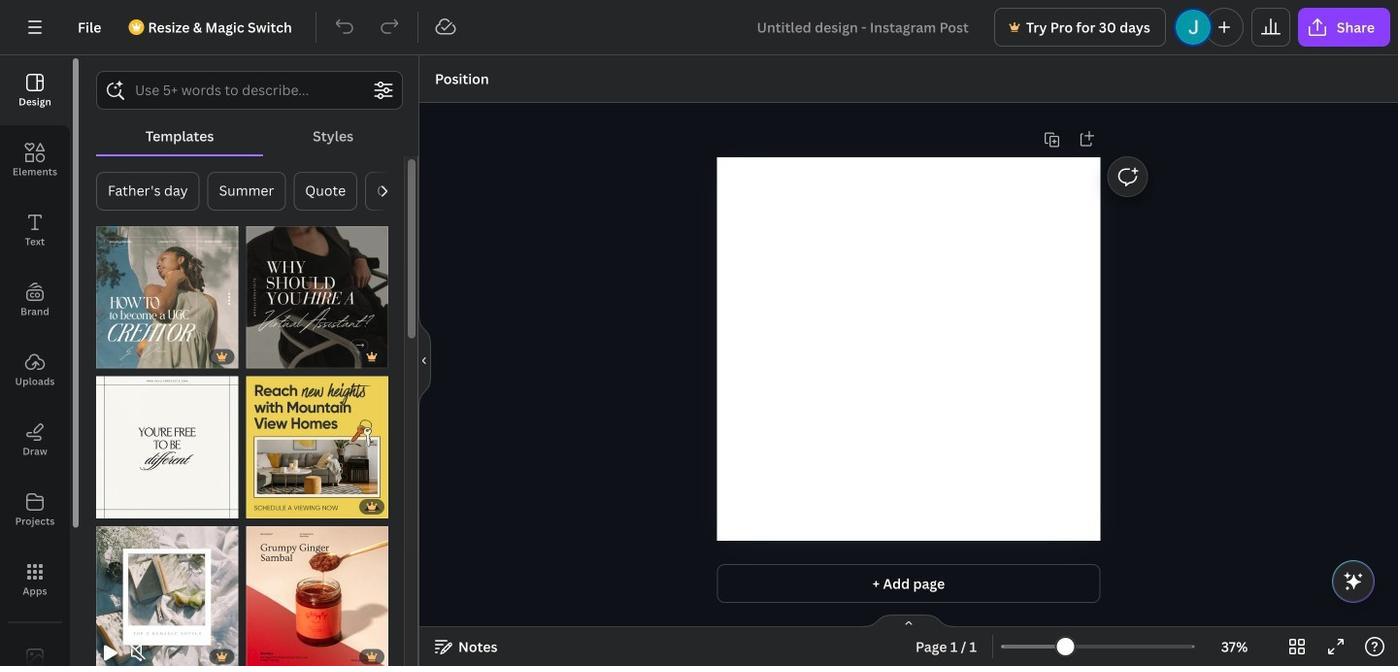 Task type: locate. For each thing, give the bounding box(es) containing it.
show pages image
[[862, 614, 956, 629]]

Design title text field
[[741, 8, 986, 47]]

Use 5+ words to describe... search field
[[135, 72, 364, 109]]

cream minimalist elegant quote instagram post group
[[96, 365, 238, 519]]

modern aesthetic virtual assistant carousel instagram post group
[[246, 215, 388, 369]]



Task type: describe. For each thing, give the bounding box(es) containing it.
main menu bar
[[0, 0, 1398, 55]]

Zoom button
[[1203, 631, 1266, 662]]

product promotion post group
[[246, 515, 388, 666]]

aesthetic simple ugc content ideas carousel instagram post group
[[96, 215, 238, 369]]

real estate instagram post in yellow terracotta brown hand finished style group
[[246, 365, 388, 519]]

side panel tab list
[[0, 55, 70, 666]]

cream minimalist elegant quote instagram post image
[[96, 376, 238, 519]]

product promotion post image
[[246, 526, 388, 666]]

tender aesthetic video instagram post with book and nature group
[[96, 515, 238, 666]]

hide image
[[419, 314, 431, 407]]

real estate instagram post in yellow terracotta brown hand finished style image
[[246, 376, 388, 519]]



Task type: vqa. For each thing, say whether or not it's contained in the screenshot.
the bottommost "Book"
no



